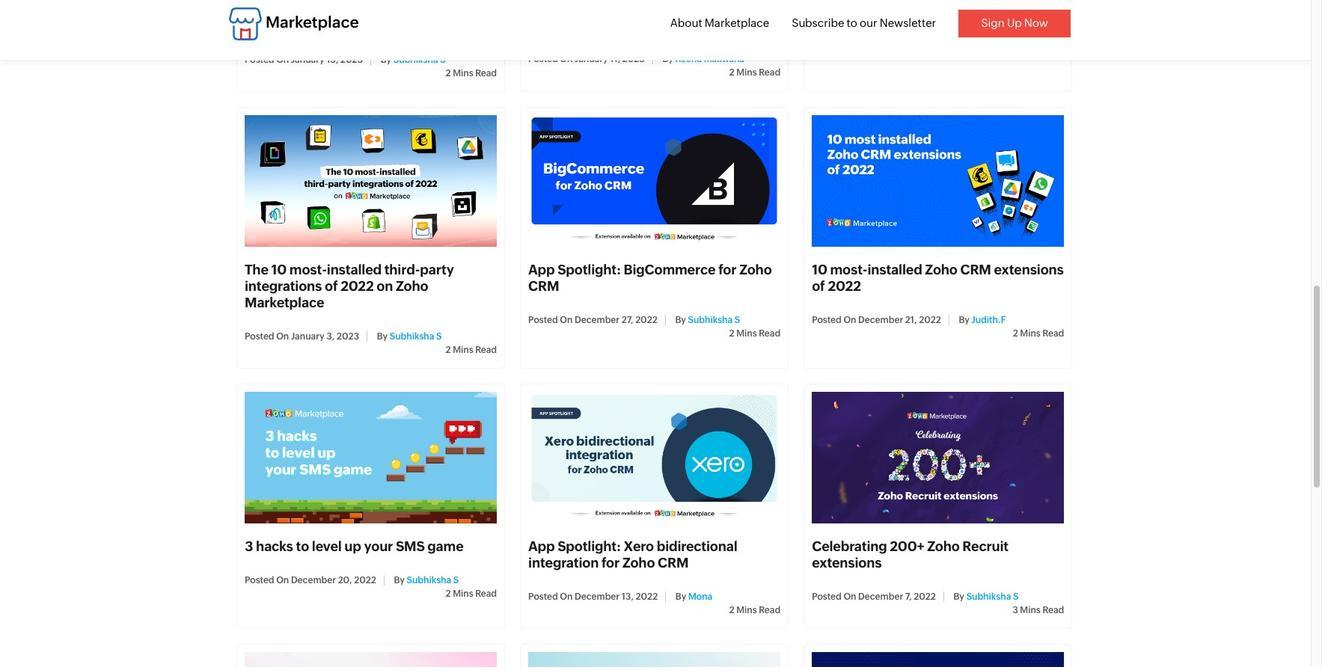 Task type: vqa. For each thing, say whether or not it's contained in the screenshot.
the top judith.f LINK
yes



Task type: describe. For each thing, give the bounding box(es) containing it.
2 for app spotlight: bigcommerce for zoho crm
[[729, 328, 734, 339]]

mins for app spotlight: bigcommerce for zoho crm
[[736, 328, 757, 339]]

s for the 10 most-installed third-party integrations of 2022 on zoho marketplace
[[436, 331, 442, 342]]

1 horizontal spatial to
[[847, 16, 857, 29]]

of inside celebrating a year of growth and success: 2022 year-in-review
[[647, 1, 660, 17]]

cpq for b2b and b2c: the new normal image
[[528, 652, 781, 667]]

2022 inside 10 most-installed zoho crm extensions of 2022
[[828, 278, 861, 294]]

now
[[1024, 16, 1048, 29]]

posted on december 27, 2022
[[528, 315, 658, 325]]

mins for the 10 most-installed third-party integrations of 2022 on zoho marketplace
[[453, 345, 473, 355]]

the 10 most-installed third-party integrations of 2022 on zoho marketplace image
[[245, 115, 497, 247]]

up
[[344, 539, 361, 554]]

app spotlight: xero bidirectional integration for zoho crm link
[[528, 539, 737, 571]]

subhiksha for app spotlight: bigcommerce for zoho crm
[[688, 315, 733, 325]]

celebrating 200+ zoho recruit extensions image
[[812, 392, 1064, 524]]

spotlight: for xero
[[558, 539, 621, 554]]

2 mins read for app spotlight: xero bidirectional integration for zoho crm
[[729, 605, 781, 616]]

zoho inside app spotlight: ozonetel cloudagent for zoho crm
[[266, 18, 298, 33]]

reena makwana link
[[675, 54, 745, 65]]

extensions inside 10 most-installed zoho crm extensions of 2022
[[994, 262, 1064, 277]]

13, for crm
[[326, 54, 339, 65]]

posted on december 7, 2022
[[812, 592, 936, 602]]

integration
[[528, 555, 599, 571]]

on for app spotlight: xero bidirectional integration for zoho crm
[[560, 592, 573, 602]]

by for cloudagent
[[381, 54, 391, 65]]

for inside app spotlight: ozonetel cloudagent for zoho crm
[[245, 18, 263, 33]]

mins for 3 hacks to level up your sms game
[[453, 589, 473, 599]]

27,
[[622, 315, 633, 325]]

on for 10 most-installed zoho crm extensions of 2022
[[844, 315, 856, 325]]

mins for app spotlight: ozonetel cloudagent for zoho crm
[[453, 68, 473, 78]]

3 mins read
[[1012, 605, 1064, 616]]

december for bigcommerce
[[575, 315, 620, 325]]

10 most-installed zoho crm extensions of 2022 link
[[812, 262, 1064, 294]]

by for installed
[[377, 331, 388, 342]]

celebrating a year of growth and success: 2022 year-in-review
[[528, 1, 736, 33]]

on for celebrating 200+ zoho recruit extensions
[[844, 592, 856, 602]]

january for integrations
[[291, 331, 324, 342]]

mins for app spotlight: qwilr for zoho crm
[[1020, 51, 1041, 62]]

celebrating 200+ zoho recruit extensions link
[[812, 539, 1009, 571]]

crm inside app spotlight: ozonetel cloudagent for zoho crm
[[301, 18, 332, 33]]

spotlight: for qwilr
[[841, 1, 905, 17]]

200+
[[890, 539, 924, 554]]

hacks
[[256, 539, 293, 554]]

posted on december 21, 2022
[[812, 315, 941, 325]]

3 for 3 hacks to level up your sms game
[[245, 539, 253, 554]]

s for app spotlight: ozonetel cloudagent for zoho crm
[[440, 54, 446, 65]]

by reena makwana
[[661, 54, 745, 65]]

posted on january 3, 2023
[[245, 331, 359, 342]]

11,
[[610, 54, 620, 65]]

2022 right 27,
[[635, 315, 658, 325]]

0 vertical spatial judith.f link
[[957, 38, 991, 48]]

for inside app spotlight: xero bidirectional integration for zoho crm
[[602, 555, 620, 571]]

by subhiksha s for 3 hacks to level up your sms game
[[392, 575, 459, 586]]

marketplace link
[[229, 7, 359, 40]]

subhiksha s link for 3 hacks to level up your sms game
[[407, 575, 459, 586]]

21,
[[905, 315, 917, 325]]

sign
[[981, 16, 1005, 29]]

2 for 10 most-installed zoho crm extensions of 2022
[[1013, 328, 1018, 339]]

read for app spotlight: bigcommerce for zoho crm
[[759, 328, 781, 339]]

crm inside app spotlight: xero bidirectional integration for zoho crm
[[658, 555, 689, 571]]

by judith.f
[[957, 315, 1006, 325]]

posted for 3 hacks to level up your sms game
[[245, 575, 274, 586]]

integrations
[[245, 278, 322, 294]]

app spotlight: xero bidirectional integration for zoho crm
[[528, 539, 737, 571]]

level
[[312, 539, 342, 554]]

2 for the 10 most-installed third-party integrations of 2022 on zoho marketplace
[[446, 345, 451, 355]]

10 inside 10 most-installed zoho crm extensions of 2022
[[812, 262, 827, 277]]

celebrating a year of growth and success: 2022 year-in-review link
[[528, 1, 736, 33]]

subhiksha for app spotlight: ozonetel cloudagent for zoho crm
[[393, 54, 438, 65]]

2023 for success:
[[622, 54, 645, 65]]

posted for celebrating 200+ zoho recruit extensions
[[812, 592, 842, 602]]

mona
[[688, 592, 712, 602]]

installed inside the 10 most-installed third-party integrations of 2022 on zoho marketplace
[[327, 262, 382, 277]]

by subhiksha s for the 10 most-installed third-party integrations of 2022 on zoho marketplace
[[375, 331, 442, 342]]

2022 right '7,'
[[914, 592, 936, 602]]

year-
[[623, 17, 655, 33]]

2 for celebrating a year of growth and success: 2022 year-in-review
[[729, 68, 734, 78]]

app spotlight: xero bidirectional integration for zoho crm image
[[528, 392, 781, 524]]

posted for 10 most-installed zoho crm extensions of 2022
[[812, 315, 842, 325]]

january for success:
[[575, 54, 608, 65]]

installed inside 10 most-installed zoho crm extensions of 2022
[[868, 262, 922, 277]]

december for installed
[[858, 315, 903, 325]]

on for celebrating a year of growth and success: 2022 year-in-review
[[560, 54, 573, 65]]

2 for 3 hacks to level up your sms game
[[446, 589, 451, 599]]

subhiksha s link for app spotlight: bigcommerce for zoho crm
[[688, 315, 740, 325]]

by for level
[[394, 575, 405, 586]]

s for 3 hacks to level up your sms game
[[453, 575, 459, 586]]

posted on january 13, 2023
[[245, 54, 363, 65]]

xero
[[624, 539, 654, 554]]

3 for 3 mins read
[[1012, 605, 1018, 616]]

on for the 10 most-installed third-party integrations of 2022 on zoho marketplace
[[276, 331, 289, 342]]

read for celebrating 200+ zoho recruit extensions
[[1043, 605, 1064, 616]]

2 for app spotlight: ozonetel cloudagent for zoho crm
[[446, 68, 451, 78]]

zoho inside app spotlight: bigcommerce for zoho crm
[[739, 262, 772, 277]]

read for app spotlight: ozonetel cloudagent for zoho crm
[[475, 68, 497, 78]]

10 inside the 10 most-installed third-party integrations of 2022 on zoho marketplace
[[271, 262, 287, 277]]

by for for
[[675, 315, 686, 325]]

bigcommerce
[[624, 262, 716, 277]]

0 vertical spatial judith.f
[[957, 38, 991, 48]]

in-
[[655, 17, 672, 33]]

extensions inside celebrating 200+ zoho recruit extensions
[[812, 555, 882, 571]]

subhiksha for the 10 most-installed third-party integrations of 2022 on zoho marketplace
[[390, 331, 434, 342]]

game
[[427, 539, 464, 554]]

posted on december 20, 2022
[[245, 575, 376, 586]]

about marketplace link
[[670, 16, 769, 29]]

ozonetel
[[340, 1, 398, 17]]

recruit
[[962, 539, 1009, 554]]

10 most-installed zoho crm extensions of 2022
[[812, 262, 1064, 294]]

reena
[[675, 54, 702, 65]]

posted for app spotlight: bigcommerce for zoho crm
[[528, 315, 558, 325]]

review
[[672, 17, 715, 33]]

2022 right 21,
[[919, 315, 941, 325]]

2022 down app spotlight: xero bidirectional integration for zoho crm
[[636, 592, 658, 602]]

celebrating for celebrating a year of growth and success: 2022 year-in-review
[[528, 1, 603, 17]]

and
[[712, 1, 736, 17]]

most- inside 10 most-installed zoho crm extensions of 2022
[[830, 262, 868, 277]]

by mona
[[674, 592, 712, 602]]



Task type: locate. For each thing, give the bounding box(es) containing it.
20,
[[338, 575, 352, 586]]

your
[[364, 539, 393, 554]]

marketplace up makwana
[[705, 16, 769, 29]]

zoho
[[965, 1, 998, 17], [266, 18, 298, 33], [739, 262, 772, 277], [925, 262, 958, 277], [396, 278, 428, 294], [927, 539, 960, 554], [622, 555, 655, 571]]

read for 3 hacks to level up your sms game
[[475, 589, 497, 599]]

app for app spotlight: bigcommerce for zoho crm
[[528, 262, 555, 277]]

1 horizontal spatial 10
[[812, 262, 827, 277]]

on for app spotlight: bigcommerce for zoho crm
[[560, 315, 573, 325]]

by down sms
[[394, 575, 405, 586]]

celebrating 200+ zoho recruit extensions
[[812, 539, 1009, 571]]

extensions up the by judith.f
[[994, 262, 1064, 277]]

13, down app spotlight: xero bidirectional integration for zoho crm
[[622, 592, 634, 602]]

2
[[1013, 51, 1018, 62], [729, 68, 734, 78], [446, 68, 451, 78], [729, 328, 734, 339], [1013, 328, 1018, 339], [446, 345, 451, 355], [446, 589, 451, 599], [729, 605, 734, 616]]

qwilr
[[907, 1, 942, 17]]

by subhiksha s down "cloudagent"
[[379, 54, 446, 65]]

december left '7,'
[[858, 592, 903, 602]]

read for 10 most-installed zoho crm extensions of 2022
[[1043, 328, 1064, 339]]

on down integration
[[560, 592, 573, 602]]

to left our
[[847, 16, 857, 29]]

posted on december 13, 2022
[[528, 592, 658, 602]]

most- inside the 10 most-installed third-party integrations of 2022 on zoho marketplace
[[289, 262, 327, 277]]

zoho inside celebrating 200+ zoho recruit extensions
[[927, 539, 960, 554]]

0 vertical spatial 3
[[245, 539, 253, 554]]

1 vertical spatial 3
[[1012, 605, 1018, 616]]

mins for celebrating a year of growth and success: 2022 year-in-review
[[736, 68, 757, 78]]

bidirectional
[[657, 539, 737, 554]]

of up posted on december 21, 2022
[[812, 278, 825, 294]]

s for celebrating 200+ zoho recruit extensions
[[1013, 592, 1019, 602]]

app spotlight: bigcommerce for zoho crm
[[528, 262, 772, 294]]

marketplace inside the 10 most-installed third-party integrations of 2022 on zoho marketplace
[[245, 295, 324, 310]]

subscribe to our newsletter
[[792, 16, 936, 29]]

1 horizontal spatial most-
[[830, 262, 868, 277]]

3 hacks to level up your sms game
[[245, 539, 464, 554]]

on for 3 hacks to level up your sms game
[[276, 575, 289, 586]]

by for zoho
[[959, 315, 970, 325]]

1 vertical spatial judith.f link
[[972, 315, 1006, 325]]

on for app spotlight: ozonetel cloudagent for zoho crm
[[276, 54, 289, 65]]

growth
[[663, 1, 709, 17]]

by for of
[[663, 54, 673, 65]]

january down marketplace link
[[291, 54, 324, 65]]

posted for the 10 most-installed third-party integrations of 2022 on zoho marketplace
[[245, 331, 274, 342]]

2 mins read for app spotlight: bigcommerce for zoho crm
[[729, 328, 781, 339]]

extensions up posted on december 7, 2022
[[812, 555, 882, 571]]

january for crm
[[291, 54, 324, 65]]

december left 21,
[[858, 315, 903, 325]]

spotlight: inside app spotlight: xero bidirectional integration for zoho crm
[[558, 539, 621, 554]]

mona link
[[688, 592, 712, 602]]

app up posted on january 13, 2023
[[245, 1, 271, 17]]

marketplace up posted on january 13, 2023
[[266, 14, 359, 32]]

up
[[1007, 16, 1022, 29]]

s for app spotlight: bigcommerce for zoho crm
[[735, 315, 740, 325]]

2022 up posted on december 21, 2022
[[828, 278, 861, 294]]

posted on january 11, 2023
[[528, 54, 645, 65]]

subscribe to our newsletter link
[[792, 16, 936, 29]]

marketplace inside marketplace link
[[266, 14, 359, 32]]

2 for app spotlight: xero bidirectional integration for zoho crm
[[729, 605, 734, 616]]

third-
[[384, 262, 420, 277]]

about marketplace
[[670, 16, 769, 29]]

1 vertical spatial judith.f
[[972, 315, 1006, 325]]

app for app spotlight: xero bidirectional integration for zoho crm
[[528, 539, 555, 554]]

subhiksha s link
[[393, 54, 446, 65], [688, 315, 740, 325], [390, 331, 442, 342], [407, 575, 459, 586], [966, 592, 1019, 602]]

2023
[[622, 54, 645, 65], [340, 54, 363, 65], [337, 331, 359, 342]]

crm inside 10 most-installed zoho crm extensions of 2022
[[960, 262, 991, 277]]

by right "3,"
[[377, 331, 388, 342]]

celebrating up posted on december 7, 2022
[[812, 539, 887, 554]]

1 10 from the left
[[271, 262, 287, 277]]

january left "3,"
[[291, 331, 324, 342]]

subscribe
[[792, 16, 844, 29]]

spotlight:
[[274, 1, 337, 17], [841, 1, 905, 17], [558, 262, 621, 277], [558, 539, 621, 554]]

app inside app spotlight: xero bidirectional integration for zoho crm
[[528, 539, 555, 554]]

app left our
[[812, 1, 838, 17]]

judith.f link down 10 most-installed zoho crm extensions of 2022 link
[[972, 315, 1006, 325]]

2 most- from the left
[[830, 262, 868, 277]]

by right '7,'
[[954, 592, 964, 602]]

posted for app spotlight: ozonetel cloudagent for zoho crm
[[245, 54, 274, 65]]

success:
[[528, 17, 584, 33]]

0 horizontal spatial 10
[[271, 262, 287, 277]]

newsletter
[[880, 16, 936, 29]]

3,
[[326, 331, 335, 342]]

december for to
[[291, 575, 336, 586]]

celebrating for celebrating 200+ zoho recruit extensions
[[812, 539, 887, 554]]

spotlight: for bigcommerce
[[558, 262, 621, 277]]

on left "3,"
[[276, 331, 289, 342]]

spotlight: for ozonetel
[[274, 1, 337, 17]]

app up 'posted on december 27, 2022'
[[528, 262, 555, 277]]

extensions
[[994, 262, 1064, 277], [812, 555, 882, 571]]

2023 for integrations
[[337, 331, 359, 342]]

for up posted on january 13, 2023
[[245, 18, 263, 33]]

0 horizontal spatial most-
[[289, 262, 327, 277]]

app for app spotlight: ozonetel cloudagent for zoho crm
[[245, 1, 271, 17]]

subhiksha s link down game
[[407, 575, 459, 586]]

2022 right 20,
[[354, 575, 376, 586]]

0 horizontal spatial 13,
[[326, 54, 339, 65]]

0 vertical spatial celebrating
[[528, 1, 603, 17]]

zoho inside app spotlight: xero bidirectional integration for zoho crm
[[622, 555, 655, 571]]

january left the 11,
[[575, 54, 608, 65]]

0 horizontal spatial extensions
[[812, 555, 882, 571]]

2 10 from the left
[[812, 262, 827, 277]]

1 vertical spatial 13,
[[622, 592, 634, 602]]

posted
[[528, 54, 558, 65], [245, 54, 274, 65], [528, 315, 558, 325], [812, 315, 842, 325], [245, 331, 274, 342], [245, 575, 274, 586], [528, 592, 558, 602], [812, 592, 842, 602]]

december left 27,
[[575, 315, 620, 325]]

january
[[575, 54, 608, 65], [291, 54, 324, 65], [291, 331, 324, 342]]

subhiksha s link down the third-
[[390, 331, 442, 342]]

on inside the 10 most-installed third-party integrations of 2022 on zoho marketplace
[[377, 278, 393, 294]]

subhiksha for celebrating 200+ zoho recruit extensions
[[966, 592, 1011, 602]]

subhiksha s link for the 10 most-installed third-party integrations of 2022 on zoho marketplace
[[390, 331, 442, 342]]

zoho inside the 10 most-installed third-party integrations of 2022 on zoho marketplace
[[396, 278, 428, 294]]

december
[[575, 315, 620, 325], [858, 315, 903, 325], [291, 575, 336, 586], [575, 592, 620, 602], [858, 592, 903, 602]]

judith.f down 10 most-installed zoho crm extensions of 2022 link
[[972, 315, 1006, 325]]

app spotlight: bigcommerce for zoho crm link
[[528, 262, 772, 294]]

10
[[271, 262, 287, 277], [812, 262, 827, 277]]

celebrating
[[528, 1, 603, 17], [812, 539, 887, 554]]

by for bidirectional
[[676, 592, 686, 602]]

s
[[440, 54, 446, 65], [735, 315, 740, 325], [436, 331, 442, 342], [453, 575, 459, 586], [1013, 592, 1019, 602]]

app
[[245, 1, 271, 17], [812, 1, 838, 17], [528, 262, 555, 277], [528, 539, 555, 554]]

the
[[245, 262, 268, 277]]

a
[[606, 1, 614, 17]]

on
[[560, 54, 573, 65], [276, 54, 289, 65], [377, 278, 393, 294], [560, 315, 573, 325], [844, 315, 856, 325], [276, 331, 289, 342], [276, 575, 289, 586], [560, 592, 573, 602], [844, 592, 856, 602]]

subhiksha s link down "cloudagent"
[[393, 54, 446, 65]]

app spotlight: ozonetel cloudagent for zoho crm link
[[245, 1, 477, 33]]

for inside app spotlight: bigcommerce for zoho crm
[[718, 262, 737, 277]]

marketplace down integrations
[[245, 295, 324, 310]]

the 10 most-installed third-party integrations of 2022 on zoho marketplace link
[[245, 262, 454, 310]]

0 vertical spatial to
[[847, 16, 857, 29]]

4 practices to simplify help desk data migration image
[[812, 652, 1064, 667]]

2 installed from the left
[[868, 262, 922, 277]]

celebrating inside celebrating a year of growth and success: 2022 year-in-review
[[528, 1, 603, 17]]

of up in-
[[647, 1, 660, 17]]

mins for 10 most-installed zoho crm extensions of 2022
[[1020, 328, 1041, 339]]

makwana
[[704, 54, 745, 65]]

app up integration
[[528, 539, 555, 554]]

posted for celebrating a year of growth and success: 2022 year-in-review
[[528, 54, 558, 65]]

sign up now link
[[959, 10, 1071, 37]]

subhiksha s link for celebrating 200+ zoho recruit extensions
[[966, 592, 1019, 602]]

2 mins read for app spotlight: qwilr for zoho crm
[[1013, 51, 1064, 62]]

of inside 10 most-installed zoho crm extensions of 2022
[[812, 278, 825, 294]]

by subhiksha s for app spotlight: ozonetel cloudagent for zoho crm
[[379, 54, 446, 65]]

by subhiksha s for app spotlight: bigcommerce for zoho crm
[[673, 315, 740, 325]]

1 most- from the left
[[289, 262, 327, 277]]

zoho inside 10 most-installed zoho crm extensions of 2022
[[925, 262, 958, 277]]

installed left the third-
[[327, 262, 382, 277]]

party
[[420, 262, 454, 277]]

2023 right the 11,
[[622, 54, 645, 65]]

0 vertical spatial extensions
[[994, 262, 1064, 277]]

1 horizontal spatial celebrating
[[812, 539, 887, 554]]

cloudagent
[[400, 1, 477, 17]]

for up posted on december 13, 2022
[[602, 555, 620, 571]]

of right integrations
[[325, 278, 338, 294]]

by down 10 most-installed zoho crm extensions of 2022
[[959, 315, 970, 325]]

of
[[647, 1, 660, 17], [325, 278, 338, 294], [812, 278, 825, 294]]

by subhiksha s for celebrating 200+ zoho recruit extensions
[[952, 592, 1019, 602]]

10 most-installed zoho crm extensions of 2022 image
[[812, 115, 1064, 247]]

app spotlight: bigcommerce for zoho crm image
[[528, 115, 781, 247]]

2 mins read
[[1013, 51, 1064, 62], [729, 68, 781, 78], [446, 68, 497, 78], [729, 328, 781, 339], [1013, 328, 1064, 339], [446, 345, 497, 355], [446, 589, 497, 599], [729, 605, 781, 616]]

celebrating inside celebrating 200+ zoho recruit extensions
[[812, 539, 887, 554]]

on down success:
[[560, 54, 573, 65]]

most-
[[289, 262, 327, 277], [830, 262, 868, 277]]

13, down app spotlight: ozonetel cloudagent for zoho crm link
[[326, 54, 339, 65]]

by down app spotlight: ozonetel cloudagent for zoho crm
[[381, 54, 391, 65]]

to left level
[[296, 539, 309, 554]]

read for app spotlight: xero bidirectional integration for zoho crm
[[759, 605, 781, 616]]

1 vertical spatial extensions
[[812, 555, 882, 571]]

december down integration
[[575, 592, 620, 602]]

2 mins read for app spotlight: ozonetel cloudagent for zoho crm
[[446, 68, 497, 78]]

mins for app spotlight: xero bidirectional integration for zoho crm
[[736, 605, 757, 616]]

marketplace
[[266, 14, 359, 32], [705, 16, 769, 29], [245, 295, 324, 310]]

7,
[[905, 592, 912, 602]]

1 horizontal spatial 13,
[[622, 592, 634, 602]]

on down marketplace link
[[276, 54, 289, 65]]

by
[[663, 54, 673, 65], [381, 54, 391, 65], [675, 315, 686, 325], [959, 315, 970, 325], [377, 331, 388, 342], [394, 575, 405, 586], [676, 592, 686, 602], [954, 592, 964, 602]]

2 horizontal spatial of
[[812, 278, 825, 294]]

0 vertical spatial 13,
[[326, 54, 339, 65]]

by left the "reena"
[[663, 54, 673, 65]]

2022 down a
[[587, 17, 620, 33]]

subhiksha for 3 hacks to level up your sms game
[[407, 575, 451, 586]]

judith.f down sign
[[957, 38, 991, 48]]

by subhiksha s down recruit
[[952, 592, 1019, 602]]

1 vertical spatial to
[[296, 539, 309, 554]]

2 mins read for celebrating a year of growth and success: 2022 year-in-review
[[729, 68, 781, 78]]

app spotlight: qwilr for zoho crm
[[812, 1, 1032, 17]]

on left 27,
[[560, 315, 573, 325]]

judith.f
[[957, 38, 991, 48], [972, 315, 1006, 325]]

2 mins read for 10 most-installed zoho crm extensions of 2022
[[1013, 328, 1064, 339]]

2022
[[587, 17, 620, 33], [341, 278, 374, 294], [828, 278, 861, 294], [635, 315, 658, 325], [919, 315, 941, 325], [354, 575, 376, 586], [636, 592, 658, 602], [914, 592, 936, 602]]

posted for app spotlight: xero bidirectional integration for zoho crm
[[528, 592, 558, 602]]

by for recruit
[[954, 592, 964, 602]]

by down bigcommerce
[[675, 315, 686, 325]]

on down "hacks"
[[276, 575, 289, 586]]

year
[[616, 1, 644, 17]]

1 horizontal spatial extensions
[[994, 262, 1064, 277]]

1 installed from the left
[[327, 262, 382, 277]]

by left mona
[[676, 592, 686, 602]]

0 horizontal spatial to
[[296, 539, 309, 554]]

december left 20,
[[291, 575, 336, 586]]

2 mins read for 3 hacks to level up your sms game
[[446, 589, 497, 599]]

2022 inside celebrating a year of growth and success: 2022 year-in-review
[[587, 17, 620, 33]]

subhiksha down bigcommerce
[[688, 315, 733, 325]]

3 ways to gain business insights from your phone calls image
[[245, 652, 497, 667]]

december for zoho
[[858, 592, 903, 602]]

read
[[1043, 51, 1064, 62], [759, 68, 781, 78], [475, 68, 497, 78], [759, 328, 781, 339], [1043, 328, 1064, 339], [475, 345, 497, 355], [475, 589, 497, 599], [759, 605, 781, 616], [1043, 605, 1064, 616]]

for
[[945, 1, 963, 17], [245, 18, 263, 33], [718, 262, 737, 277], [602, 555, 620, 571]]

subhiksha s link up the '3 mins read'
[[966, 592, 1019, 602]]

most- up integrations
[[289, 262, 327, 277]]

the 10 most-installed third-party integrations of 2022 on zoho marketplace
[[245, 262, 454, 310]]

read for app spotlight: qwilr for zoho crm
[[1043, 51, 1064, 62]]

sms
[[396, 539, 425, 554]]

2022 right integrations
[[341, 278, 374, 294]]

celebrating up success:
[[528, 1, 603, 17]]

app inside app spotlight: bigcommerce for zoho crm
[[528, 262, 555, 277]]

1 horizontal spatial 3
[[1012, 605, 1018, 616]]

of inside the 10 most-installed third-party integrations of 2022 on zoho marketplace
[[325, 278, 338, 294]]

mins
[[1020, 51, 1041, 62], [736, 68, 757, 78], [453, 68, 473, 78], [736, 328, 757, 339], [1020, 328, 1041, 339], [453, 345, 473, 355], [453, 589, 473, 599], [736, 605, 757, 616], [1020, 605, 1041, 616]]

our
[[860, 16, 877, 29]]

2023 right "3,"
[[337, 331, 359, 342]]

app inside app spotlight: ozonetel cloudagent for zoho crm
[[245, 1, 271, 17]]

3 hacks to level up your sms game link
[[245, 539, 464, 554]]

app spotlight: ozonetel cloudagent for zoho crm
[[245, 1, 477, 33]]

installed up 21,
[[868, 262, 922, 277]]

1 vertical spatial celebrating
[[812, 539, 887, 554]]

0 horizontal spatial installed
[[327, 262, 382, 277]]

on left 21,
[[844, 315, 856, 325]]

app for app spotlight: qwilr for zoho crm
[[812, 1, 838, 17]]

13,
[[326, 54, 339, 65], [622, 592, 634, 602]]

13, for zoho
[[622, 592, 634, 602]]

subhiksha down recruit
[[966, 592, 1011, 602]]

installed
[[327, 262, 382, 277], [868, 262, 922, 277]]

by subhiksha s down bigcommerce
[[673, 315, 740, 325]]

by subhiksha s
[[379, 54, 446, 65], [673, 315, 740, 325], [375, 331, 442, 342], [392, 575, 459, 586], [952, 592, 1019, 602]]

0 horizontal spatial 3
[[245, 539, 253, 554]]

judith.f link down sign
[[957, 38, 991, 48]]

0 horizontal spatial of
[[325, 278, 338, 294]]

0 horizontal spatial celebrating
[[528, 1, 603, 17]]

read for celebrating a year of growth and success: 2022 year-in-review
[[759, 68, 781, 78]]

by subhiksha s down the third-
[[375, 331, 442, 342]]

for right bigcommerce
[[718, 262, 737, 277]]

subhiksha down the third-
[[390, 331, 434, 342]]

mins for celebrating 200+ zoho recruit extensions
[[1020, 605, 1041, 616]]

crm inside app spotlight: bigcommerce for zoho crm
[[528, 278, 559, 294]]

2023 down app spotlight: ozonetel cloudagent for zoho crm
[[340, 54, 363, 65]]

judith.f link
[[957, 38, 991, 48], [972, 315, 1006, 325]]

subhiksha down "cloudagent"
[[393, 54, 438, 65]]

sign up now
[[981, 16, 1048, 29]]

subhiksha down game
[[407, 575, 451, 586]]

for right 'qwilr'
[[945, 1, 963, 17]]

app spotlight: qwilr for zoho crm link
[[812, 1, 1032, 17]]

subhiksha s link for app spotlight: ozonetel cloudagent for zoho crm
[[393, 54, 446, 65]]

2023 for crm
[[340, 54, 363, 65]]

most- up posted on december 21, 2022
[[830, 262, 868, 277]]

2 mins read for the 10 most-installed third-party integrations of 2022 on zoho marketplace
[[446, 345, 497, 355]]

on down the third-
[[377, 278, 393, 294]]

1 horizontal spatial installed
[[868, 262, 922, 277]]

1 horizontal spatial of
[[647, 1, 660, 17]]

2022 inside the 10 most-installed third-party integrations of 2022 on zoho marketplace
[[341, 278, 374, 294]]

december for xero
[[575, 592, 620, 602]]

spotlight: inside app spotlight: ozonetel cloudagent for zoho crm
[[274, 1, 337, 17]]

spotlight: inside app spotlight: bigcommerce for zoho crm
[[558, 262, 621, 277]]

read for the 10 most-installed third-party integrations of 2022 on zoho marketplace
[[475, 345, 497, 355]]

subhiksha s link down bigcommerce
[[688, 315, 740, 325]]

about
[[670, 16, 702, 29]]

3 hacks to level up your sms game image
[[245, 392, 497, 524]]

by subhiksha s down sms
[[392, 575, 459, 586]]

3
[[245, 539, 253, 554], [1012, 605, 1018, 616]]

2 for app spotlight: qwilr for zoho crm
[[1013, 51, 1018, 62]]

on left '7,'
[[844, 592, 856, 602]]



